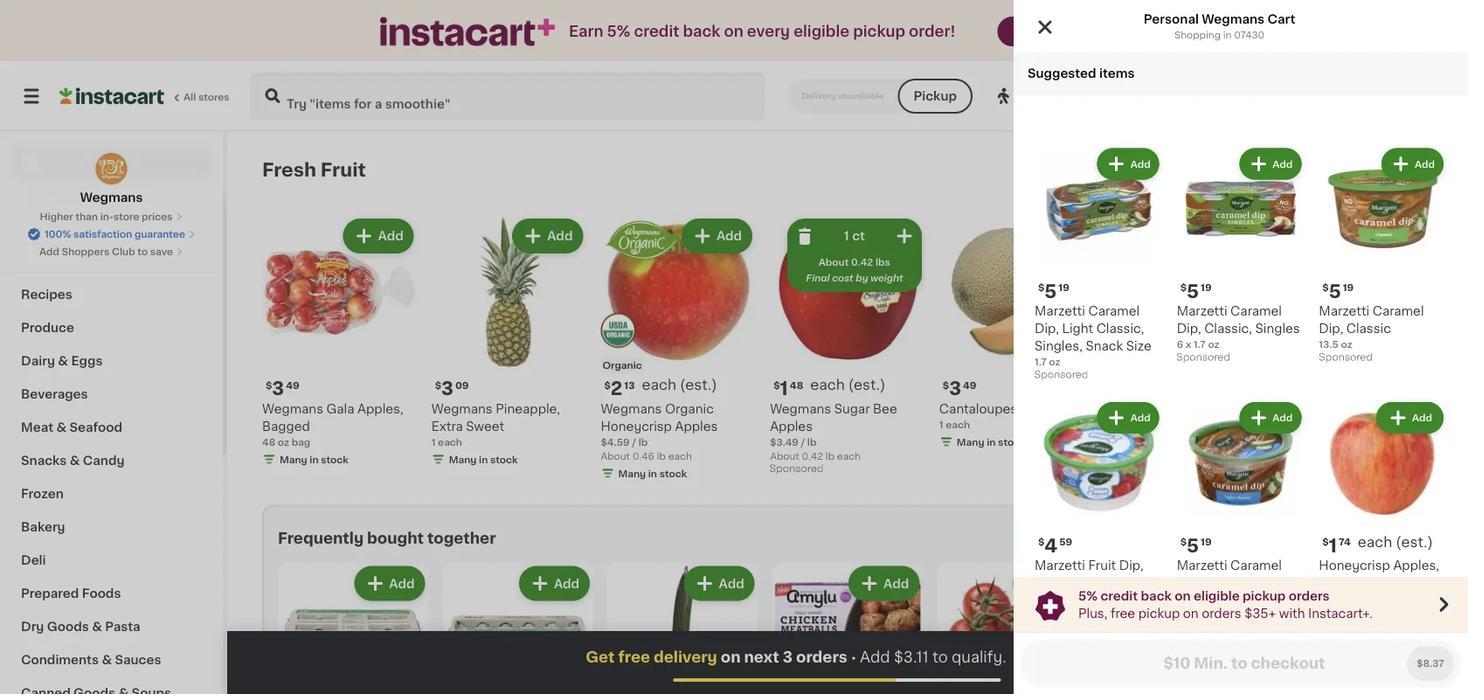 Task type: vqa. For each thing, say whether or not it's contained in the screenshot.
Fresh
yes



Task type: describe. For each thing, give the bounding box(es) containing it.
many for wegmans honeycrisp apples, bagged
[[1296, 455, 1324, 464]]

19 for light
[[1059, 283, 1070, 293]]

light for classic,
[[1063, 323, 1094, 335]]

add shoppers club to save
[[39, 247, 173, 257]]

fruit for fresh
[[321, 160, 366, 179]]

pickup for pickup
[[914, 90, 957, 102]]

prices
[[142, 212, 173, 222]]

treatment tracker modal dialog
[[227, 631, 1469, 694]]

$ 4 59
[[1039, 536, 1073, 555]]

beverages link
[[10, 378, 212, 411]]

3 inside treatment tracker modal dialog
[[783, 650, 793, 665]]

caramel for marzetti caramel dip, classic
[[1373, 305, 1425, 317]]

wegmans inside 9 wegmans honeycrisp apples, bagged 48 oz bag
[[1278, 403, 1340, 415]]

bulk
[[1320, 577, 1346, 589]]

dip, for 6
[[1177, 323, 1202, 335]]

in for wegmans honeycrisp apples, bagged
[[1326, 455, 1335, 464]]

condiments & sauces
[[21, 654, 161, 666]]

qualify.
[[952, 650, 1007, 665]]

$ for wegmans pineapple, extra sweet
[[435, 381, 442, 390]]

2 vertical spatial pickup
[[1139, 607, 1181, 619]]

wegmans inside personal wegmans cart shopping in 07430
[[1202, 13, 1265, 25]]

49 for cantaloupes
[[964, 381, 977, 390]]

than
[[76, 212, 98, 222]]

delivery
[[654, 650, 718, 665]]

0 horizontal spatial back
[[683, 24, 721, 39]]

to inside treatment tracker modal dialog
[[933, 650, 948, 665]]

lists link
[[10, 215, 212, 250]]

$ inside $ 1 48
[[774, 381, 780, 390]]

produce link
[[10, 311, 212, 344]]

ready
[[1234, 90, 1278, 102]]

honeycrisp inside honeycrisp apples, bulk
[[1320, 559, 1391, 572]]

buy
[[49, 191, 74, 204]]

dairy & eggs
[[21, 355, 103, 367]]

6 raspberries 12 oz container
[[1109, 380, 1183, 429]]

stock for each
[[999, 437, 1026, 447]]

lbs
[[876, 257, 891, 267]]

1 ct for remove raspberries icon
[[1183, 230, 1204, 242]]

0.42 inside about 0.42 lbs final cost by weight
[[852, 257, 874, 267]]

credit inside 5% credit back on eligible pickup orders plus, free pickup on orders $35+ with instacart+.
[[1101, 590, 1138, 602]]

each inside 'wegmans organic honeycrisp apples $4.59 / lb about 0.46 lb each'
[[669, 451, 692, 461]]

classic inside 'marzetti caramel dip, light classic'
[[1239, 577, 1284, 589]]

raspberries
[[1109, 403, 1183, 415]]

19 up 'marzetti caramel dip, light classic'
[[1201, 537, 1212, 547]]

prepared foods link
[[10, 577, 212, 610]]

marzetti for marzetti caramel dip, classic
[[1320, 305, 1370, 317]]

19 for classic
[[1343, 283, 1354, 293]]

& left pasta
[[92, 621, 102, 633]]

oz inside wegmans gala apples, bagged 48 oz bag
[[278, 437, 289, 447]]

organic inside 'wegmans organic honeycrisp apples $4.59 / lb about 0.46 lb each'
[[665, 403, 714, 415]]

suggested
[[1028, 67, 1097, 79]]

lb right 0.46
[[657, 451, 666, 461]]

instacart logo image
[[59, 86, 164, 107]]

ready by 11:35am
[[1234, 90, 1355, 102]]

view more button
[[1244, 152, 1336, 187]]

$ for marzetti caramel dip, light classic
[[1181, 537, 1187, 547]]

product group containing 6
[[1109, 215, 1264, 432]]

2 horizontal spatial pickup
[[1243, 590, 1286, 602]]

each (est.) for honeycrisp apples, bulk
[[1358, 535, 1434, 549]]

condiments
[[21, 654, 99, 666]]

many down 0.46
[[618, 469, 646, 478]]

in for wegmans gala apples, bagged
[[310, 455, 319, 464]]

personal
[[1144, 13, 1199, 25]]

pickup at 100 farm view
[[1022, 90, 1185, 102]]

$ inside $ 2 13
[[605, 381, 611, 390]]

shoppers
[[62, 247, 110, 257]]

oz inside the 6 raspberries 12 oz container
[[1122, 420, 1133, 429]]

meat & seafood
[[21, 421, 122, 434]]

get
[[586, 650, 615, 665]]

marzetti for marzetti caramel dip, light classic, singles, snack size
[[1035, 305, 1086, 317]]

satisfaction
[[74, 230, 132, 239]]

marzetti caramel dip, classic, singles 6 x 1.7 oz
[[1177, 305, 1301, 349]]

produce
[[21, 322, 74, 334]]

2 inside button
[[1421, 90, 1429, 102]]

$ for wegmans gala apples, bagged
[[266, 381, 272, 390]]

instacart+.
[[1309, 607, 1373, 619]]

express icon image
[[380, 17, 555, 46]]

each (est.) for wegmans sugar bee apples
[[811, 378, 886, 392]]

in down 0.46
[[649, 469, 657, 478]]

sponsored badge image for singles,
[[1035, 370, 1088, 380]]

each right 74
[[1358, 535, 1393, 549]]

light for classic
[[1205, 577, 1236, 589]]

try
[[1019, 25, 1039, 38]]

eligible inside 5% credit back on eligible pickup orders plus, free pickup on orders $35+ with instacart+.
[[1194, 590, 1240, 602]]

$ 2 13
[[605, 380, 635, 398]]

marzetti inside marzetti fruit dip, cream cheese
[[1035, 559, 1086, 572]]

wegmans link
[[80, 152, 143, 206]]

48 inside $ 1 48
[[790, 381, 804, 390]]

5 for marzetti caramel dip, classic, singles
[[1187, 282, 1200, 300]]

snacks
[[21, 455, 67, 467]]

0 horizontal spatial credit
[[634, 24, 680, 39]]

sugar
[[835, 403, 870, 415]]

beverages
[[21, 388, 88, 400]]

back inside 5% credit back on eligible pickup orders plus, free pickup on orders $35+ with instacart+.
[[1141, 590, 1172, 602]]

$ 3 49 for wegmans gala apples, bagged
[[266, 380, 300, 398]]

increment quantity of raspberries image
[[1233, 226, 1254, 247]]

prepared foods
[[21, 588, 121, 600]]

wegmans pineapple, extra sweet 1 each
[[432, 403, 560, 447]]

1 left 74
[[1330, 536, 1338, 555]]

1 horizontal spatial view
[[1251, 163, 1281, 176]]

main content containing fresh fruit
[[227, 131, 1469, 694]]

0 horizontal spatial organic
[[603, 360, 642, 370]]

extra
[[432, 420, 463, 433]]

pasta
[[105, 621, 140, 633]]

pickup button
[[898, 79, 973, 114]]

4
[[1045, 536, 1058, 555]]

pineapple,
[[496, 403, 560, 415]]

5 for marzetti caramel dip, light classic, singles, snack size
[[1045, 282, 1057, 300]]

all
[[184, 92, 196, 102]]

cheese
[[1079, 577, 1126, 589]]

pickup at 100 farm view button
[[994, 72, 1185, 121]]

/ for sugar
[[801, 437, 805, 447]]

$ 5 19 for marzetti caramel dip, light classic, singles, snack size
[[1039, 282, 1070, 300]]

club
[[112, 247, 135, 257]]

about 0.42 lbs final cost by weight
[[806, 257, 904, 283]]

1.7 inside marzetti caramel dip, classic, singles 6 x 1.7 oz
[[1194, 340, 1206, 349]]

(est.) for honeycrisp apples, bulk
[[1397, 535, 1434, 549]]

many for wegmans pineapple, extra sweet
[[449, 455, 477, 464]]

dip, inside marzetti fruit dip, cream cheese
[[1120, 559, 1144, 572]]

$ for marzetti caramel dip, classic
[[1323, 283, 1330, 293]]

wegmans for wegmans pineapple, extra sweet 1 each
[[432, 403, 493, 415]]

more button
[[1021, 643, 1089, 671]]

bag inside 9 wegmans honeycrisp apples, bagged 48 oz bag
[[1308, 437, 1327, 447]]

sponsored badge image for oz
[[1320, 353, 1372, 363]]

meat
[[21, 421, 53, 434]]

48 inside wegmans gala apples, bagged 48 oz bag
[[262, 437, 276, 447]]

100% satisfaction guarantee button
[[27, 224, 196, 241]]

item carousel region containing fresh fruit
[[262, 152, 1434, 491]]

13
[[624, 381, 635, 390]]

wegmans organic honeycrisp apples $4.59 / lb about 0.46 lb each
[[601, 403, 718, 461]]

0.46
[[633, 451, 655, 461]]

0 horizontal spatial 5%
[[607, 24, 631, 39]]

$35+
[[1245, 607, 1277, 619]]

marzetti fruit dip, cream cheese
[[1035, 559, 1144, 589]]

2 button
[[1376, 75, 1448, 117]]

$ for marzetti caramel dip, classic, singles
[[1181, 283, 1187, 293]]

each right 13
[[642, 378, 677, 392]]

all stores link
[[59, 72, 231, 121]]

many in stock for each
[[957, 437, 1026, 447]]

marzetti caramel dip, light classic
[[1177, 559, 1284, 589]]

1 horizontal spatial orders
[[1202, 607, 1242, 619]]

buy it again link
[[10, 180, 212, 215]]

5% inside 5% credit back on eligible pickup orders plus, free pickup on orders $35+ with instacart+.
[[1079, 590, 1098, 602]]

honeycrisp for wegmans
[[601, 420, 672, 433]]

frequently
[[278, 531, 364, 546]]

lb down sugar
[[826, 451, 835, 461]]

shop link
[[10, 145, 212, 180]]

0 vertical spatial to
[[138, 247, 148, 257]]

stock for honeycrisp
[[1337, 455, 1365, 464]]

weight
[[871, 273, 904, 283]]

ct for increment quantity of wegmans sugar bee apples image
[[853, 230, 866, 242]]

$4.59
[[601, 437, 630, 447]]

singles
[[1256, 323, 1301, 335]]

0 horizontal spatial pickup
[[853, 24, 906, 39]]

goods
[[47, 621, 89, 633]]

apples for sugar
[[770, 420, 813, 433]]

lists
[[49, 226, 79, 239]]

frozen
[[21, 488, 64, 500]]

sponsored badge image down $3.49
[[770, 464, 823, 474]]

13.5
[[1320, 340, 1339, 349]]

1 up about 0.42 lbs final cost by weight
[[844, 230, 850, 242]]

condiments & sauces link
[[10, 643, 212, 677]]

free for try
[[1042, 25, 1068, 38]]

all stores
[[184, 92, 230, 102]]

stores
[[198, 92, 230, 102]]

1 inside wegmans pineapple, extra sweet 1 each
[[432, 437, 436, 447]]

many in stock down 0.46
[[618, 469, 687, 478]]

5% credit back on eligible pickup orders plus, free pickup on orders $35+ with instacart+.
[[1079, 590, 1373, 619]]

many for wegmans gala apples, bagged
[[280, 455, 307, 464]]

$ 3 49 for cantaloupes
[[943, 380, 977, 398]]

dip, inside 'marzetti caramel dip, light classic'
[[1177, 577, 1202, 589]]

classic inside the marzetti caramel dip, classic 13.5 oz
[[1347, 323, 1392, 335]]

49 for wegmans
[[286, 381, 300, 390]]

cantaloupes 1 each
[[940, 403, 1018, 429]]

apples for organic
[[675, 420, 718, 433]]

0.42 inside wegmans sugar bee apples $3.49 / lb about 0.42 lb each
[[802, 451, 824, 461]]

size
[[1127, 340, 1152, 352]]

at
[[1072, 90, 1085, 102]]

many in stock for honeycrisp
[[1296, 455, 1365, 464]]

about inside about 0.42 lbs final cost by weight
[[819, 257, 849, 267]]

$ 1 74
[[1323, 536, 1351, 555]]

0 vertical spatial view
[[1153, 90, 1185, 102]]

1 right remove raspberries icon
[[1183, 230, 1188, 242]]

eggs
[[71, 355, 103, 367]]

bagged inside 9 wegmans honeycrisp apples, bagged 48 oz bag
[[1328, 420, 1375, 433]]

lb up 0.46
[[639, 437, 648, 447]]

product group containing 2
[[601, 215, 756, 484]]

$ 5 19 for marzetti caramel dip, classic
[[1323, 282, 1354, 300]]

caramel for marzetti caramel dip, light classic, singles, snack size
[[1089, 305, 1140, 317]]

together
[[427, 531, 496, 546]]

increment quantity of wegmans sugar bee apples image
[[894, 226, 915, 247]]

each (est.) for wegmans organic honeycrisp apples
[[642, 378, 717, 392]]

guarantee
[[135, 230, 185, 239]]

19 for classic,
[[1201, 283, 1212, 293]]

singles,
[[1035, 340, 1083, 352]]

in for wegmans pineapple, extra sweet
[[479, 455, 488, 464]]

$ for marzetti fruit dip, cream cheese
[[1039, 537, 1045, 547]]

classic, inside marzetti caramel dip, light classic, singles, snack size 1.7 oz
[[1097, 323, 1145, 335]]



Task type: locate. For each thing, give the bounding box(es) containing it.
5% right 'earn'
[[607, 24, 631, 39]]

orders inside treatment tracker modal dialog
[[796, 650, 848, 665]]

1 horizontal spatial $ 3 49
[[943, 380, 977, 398]]

many in stock for extra
[[449, 455, 518, 464]]

view left more
[[1251, 163, 1281, 176]]

1 horizontal spatial eligible
[[1194, 590, 1240, 602]]

2 1 ct from the left
[[1183, 230, 1204, 242]]

bakery
[[21, 521, 65, 533]]

2 vertical spatial free
[[619, 650, 650, 665]]

each inside wegmans sugar bee apples $3.49 / lb about 0.42 lb each
[[837, 451, 861, 461]]

more
[[1284, 163, 1317, 176]]

& for meat
[[56, 421, 67, 434]]

1 vertical spatial 0.42
[[802, 451, 824, 461]]

each inside wegmans pineapple, extra sweet 1 each
[[438, 437, 462, 447]]

oz inside the marzetti caramel dip, classic 13.5 oz
[[1342, 340, 1353, 349]]

0 vertical spatial credit
[[634, 24, 680, 39]]

1 ct up about 0.42 lbs final cost by weight
[[844, 230, 866, 242]]

pickup inside pickup 'button'
[[914, 90, 957, 102]]

caramel inside marzetti caramel dip, light classic, singles, snack size 1.7 oz
[[1089, 305, 1140, 317]]

each (est.) right 13
[[642, 378, 717, 392]]

1 horizontal spatial by
[[1281, 90, 1298, 102]]

apples inside 'wegmans organic honeycrisp apples $4.59 / lb about 0.46 lb each'
[[675, 420, 718, 433]]

$ up 13.5
[[1323, 283, 1330, 293]]

1 horizontal spatial ct
[[1191, 230, 1204, 242]]

sponsored badge image down singles,
[[1035, 370, 1088, 380]]

many in stock down sweet
[[449, 455, 518, 464]]

free for get
[[619, 650, 650, 665]]

0.42 left lbs
[[852, 257, 874, 267]]

/ inside wegmans sugar bee apples $3.49 / lb about 0.42 lb each
[[801, 437, 805, 447]]

None search field
[[250, 72, 766, 121]]

oz inside marzetti caramel dip, classic, singles 6 x 1.7 oz
[[1209, 340, 1220, 349]]

1 apples from the left
[[770, 420, 813, 433]]

wegmans for wegmans organic honeycrisp apples $4.59 / lb about 0.46 lb each
[[601, 403, 662, 415]]

0 horizontal spatial apples,
[[358, 403, 404, 415]]

suggested items
[[1028, 67, 1135, 79]]

1 vertical spatial fruit
[[1089, 559, 1117, 572]]

3 for wegmans gala apples, bagged
[[272, 380, 284, 398]]

1 ct from the left
[[853, 230, 866, 242]]

stock down wegmans gala apples, bagged 48 oz bag
[[321, 455, 349, 464]]

in down sweet
[[479, 455, 488, 464]]

each up sugar
[[811, 378, 845, 392]]

49
[[286, 381, 300, 390], [964, 381, 977, 390]]

cantaloupes
[[940, 403, 1018, 415]]

0 vertical spatial pickup
[[853, 24, 906, 39]]

0 horizontal spatial (est.)
[[680, 378, 717, 392]]

free inside treatment tracker modal dialog
[[619, 650, 650, 665]]

marzetti up singles,
[[1035, 305, 1086, 317]]

1.7 right x
[[1194, 340, 1206, 349]]

personal wegmans cart shopping in 07430
[[1144, 13, 1296, 40]]

9 wegmans honeycrisp apples, bagged 48 oz bag
[[1278, 380, 1414, 447]]

service type group
[[788, 79, 973, 114]]

product group containing 9
[[1278, 215, 1434, 470]]

light inside 'marzetti caramel dip, light classic'
[[1205, 577, 1236, 589]]

3
[[272, 380, 284, 398], [442, 380, 454, 398], [950, 380, 962, 398], [783, 650, 793, 665]]

stock down 'wegmans organic honeycrisp apples $4.59 / lb about 0.46 lb each'
[[660, 469, 687, 478]]

0 horizontal spatial classic,
[[1097, 323, 1145, 335]]

1 horizontal spatial pickup
[[1139, 607, 1181, 619]]

1 horizontal spatial 49
[[964, 381, 977, 390]]

•
[[851, 650, 857, 664]]

by inside about 0.42 lbs final cost by weight
[[856, 273, 869, 283]]

$ left 09
[[435, 381, 442, 390]]

product group containing 4
[[1035, 399, 1163, 621]]

59
[[1060, 537, 1073, 547]]

dip, for singles,
[[1035, 323, 1060, 335]]

$ 5 19 for marzetti caramel dip, light classic
[[1181, 536, 1212, 555]]

(est.) for wegmans organic honeycrisp apples
[[680, 378, 717, 392]]

wegmans up 07430
[[1202, 13, 1265, 25]]

2 horizontal spatial free
[[1111, 607, 1136, 619]]

bought
[[367, 531, 424, 546]]

fresh fruit
[[262, 160, 366, 179]]

orders up 'with'
[[1289, 590, 1330, 602]]

honeycrisp inside 9 wegmans honeycrisp apples, bagged 48 oz bag
[[1343, 403, 1414, 415]]

many down wegmans gala apples, bagged 48 oz bag
[[280, 455, 307, 464]]

$ up singles,
[[1039, 283, 1045, 293]]

wegmans inside wegmans sugar bee apples $3.49 / lb about 0.42 lb each
[[770, 403, 832, 415]]

pickup left order!
[[853, 24, 906, 39]]

marzetti inside the marzetti caramel dip, classic 13.5 oz
[[1320, 305, 1370, 317]]

many in stock down 9 wegmans honeycrisp apples, bagged 48 oz bag
[[1296, 455, 1365, 464]]

light up singles,
[[1063, 323, 1094, 335]]

caramel inside 'marzetti caramel dip, light classic'
[[1231, 559, 1282, 572]]

1 horizontal spatial 5%
[[1079, 590, 1098, 602]]

many in stock for apples,
[[280, 455, 349, 464]]

2 ct from the left
[[1191, 230, 1204, 242]]

stock down cantaloupes 1 each
[[999, 437, 1026, 447]]

0 horizontal spatial by
[[856, 273, 869, 283]]

& for snacks
[[70, 455, 80, 467]]

1 horizontal spatial bag
[[1308, 437, 1327, 447]]

1 vertical spatial free
[[1111, 607, 1136, 619]]

orders
[[1289, 590, 1330, 602], [1202, 607, 1242, 619], [796, 650, 848, 665]]

3 left 09
[[442, 380, 454, 398]]

final
[[806, 273, 830, 283]]

honeycrisp down the marzetti caramel dip, classic 13.5 oz
[[1343, 403, 1414, 415]]

item carousel region inside frequently bought together section
[[278, 556, 1443, 694]]

1 vertical spatial organic
[[665, 403, 714, 415]]

fruit
[[321, 160, 366, 179], [1089, 559, 1117, 572]]

dip, inside marzetti caramel dip, light classic, singles, snack size 1.7 oz
[[1035, 323, 1060, 335]]

view
[[1153, 90, 1185, 102], [1251, 163, 1281, 176]]

sponsored badge image for 6
[[1177, 353, 1230, 363]]

1 up $3.49
[[780, 380, 788, 398]]

&
[[58, 355, 68, 367], [56, 421, 67, 434], [70, 455, 80, 467], [92, 621, 102, 633], [102, 654, 112, 666]]

sponsored badge image
[[1177, 353, 1230, 363], [1320, 353, 1372, 363], [1035, 370, 1088, 380], [770, 464, 823, 474]]

1 vertical spatial eligible
[[1194, 590, 1240, 602]]

1 horizontal spatial apples,
[[1278, 420, 1324, 433]]

next
[[744, 650, 780, 665]]

/
[[801, 437, 805, 447], [632, 437, 636, 447]]

$ inside $ 3 09
[[435, 381, 442, 390]]

in inside personal wegmans cart shopping in 07430
[[1224, 30, 1232, 40]]

wegmans inside wegmans pineapple, extra sweet 1 each
[[432, 403, 493, 415]]

1 / from the left
[[801, 437, 805, 447]]

in down 9 wegmans honeycrisp apples, bagged 48 oz bag
[[1326, 455, 1335, 464]]

announcement region
[[1014, 577, 1469, 632]]

1 vertical spatial 6
[[1119, 380, 1132, 398]]

dairy
[[21, 355, 55, 367]]

0 horizontal spatial to
[[138, 247, 148, 257]]

$3.11
[[894, 650, 929, 665]]

oz
[[1209, 340, 1220, 349], [1342, 340, 1353, 349], [1049, 357, 1061, 367], [1122, 420, 1133, 429], [278, 437, 289, 447], [1294, 437, 1306, 447]]

$1.48 each (estimated) element
[[770, 377, 926, 400]]

1 horizontal spatial (est.)
[[849, 378, 886, 392]]

5 up singles,
[[1045, 282, 1057, 300]]

0 horizontal spatial view
[[1153, 90, 1185, 102]]

x
[[1186, 340, 1192, 349]]

seafood
[[70, 421, 122, 434]]

1 horizontal spatial credit
[[1101, 590, 1138, 602]]

0 horizontal spatial /
[[632, 437, 636, 447]]

$ 5 19 up x
[[1181, 282, 1212, 300]]

0 horizontal spatial 0.42
[[802, 451, 824, 461]]

$ 5 19 for marzetti caramel dip, classic, singles
[[1181, 282, 1212, 300]]

orders left '$35+'
[[1202, 607, 1242, 619]]

fruit inside marzetti fruit dip, cream cheese
[[1089, 559, 1117, 572]]

view more
[[1251, 163, 1317, 176]]

pickup for pickup at 100 farm view
[[1022, 90, 1068, 102]]

1 horizontal spatial back
[[1141, 590, 1172, 602]]

each (est.) inside $1.74 each (estimated) element
[[1358, 535, 1434, 549]]

stock down 9 wegmans honeycrisp apples, bagged 48 oz bag
[[1337, 455, 1365, 464]]

$ 3 49
[[266, 380, 300, 398], [943, 380, 977, 398]]

wegmans logo image
[[95, 152, 128, 185]]

remove wegmans sugar bee apples image
[[795, 226, 816, 247]]

free inside 5% credit back on eligible pickup orders plus, free pickup on orders $35+ with instacart+.
[[1111, 607, 1136, 619]]

1 horizontal spatial each (est.)
[[811, 378, 886, 392]]

& left eggs
[[58, 355, 68, 367]]

honeycrisp
[[1343, 403, 1414, 415], [601, 420, 672, 433], [1320, 559, 1391, 572]]

on inside treatment tracker modal dialog
[[721, 650, 741, 665]]

1 49 from the left
[[286, 381, 300, 390]]

remove raspberries image
[[1133, 226, 1154, 247]]

5 up the marzetti caramel dip, classic 13.5 oz
[[1330, 282, 1342, 300]]

wegmans inside wegmans gala apples, bagged 48 oz bag
[[262, 403, 323, 415]]

1 vertical spatial classic
[[1239, 577, 1284, 589]]

lb right $3.49
[[808, 437, 817, 447]]

pickup inside pickup at 100 farm view popup button
[[1022, 90, 1068, 102]]

add shoppers club to save link
[[39, 245, 184, 259]]

2 bagged from the left
[[1328, 420, 1375, 433]]

/ for organic
[[632, 437, 636, 447]]

1 inside cantaloupes 1 each
[[940, 420, 944, 429]]

2 / from the left
[[632, 437, 636, 447]]

1 bagged from the left
[[262, 420, 310, 433]]

about inside 'wegmans organic honeycrisp apples $4.59 / lb about 0.46 lb each'
[[601, 451, 630, 461]]

by
[[1281, 90, 1298, 102], [856, 273, 869, 283]]

eligible
[[794, 24, 850, 39], [1194, 590, 1240, 602]]

3 up cantaloupes
[[950, 380, 962, 398]]

(est.) up honeycrisp apples, bulk
[[1397, 535, 1434, 549]]

deli link
[[10, 544, 212, 577]]

organic down the $2.13 each (estimated) element
[[665, 403, 714, 415]]

2 vertical spatial orders
[[796, 650, 848, 665]]

1.7 down singles,
[[1035, 357, 1047, 367]]

0 horizontal spatial each (est.)
[[642, 378, 717, 392]]

$ inside $ 4 59
[[1039, 537, 1045, 547]]

0 horizontal spatial bagged
[[262, 420, 310, 433]]

wegmans for wegmans
[[80, 191, 143, 204]]

$ 5 19 up 'marzetti caramel dip, light classic'
[[1181, 536, 1212, 555]]

higher than in-store prices link
[[40, 210, 183, 224]]

1 horizontal spatial 0.42
[[852, 257, 874, 267]]

oz inside marzetti caramel dip, light classic, singles, snack size 1.7 oz
[[1049, 357, 1061, 367]]

marzetti inside marzetti caramel dip, light classic, singles, snack size 1.7 oz
[[1035, 305, 1086, 317]]

3 for cantaloupes
[[950, 380, 962, 398]]

1 vertical spatial pickup
[[1243, 590, 1286, 602]]

fruit for marzetti
[[1089, 559, 1117, 572]]

add inside treatment tracker modal dialog
[[860, 650, 891, 665]]

1 horizontal spatial about
[[770, 451, 800, 461]]

try free
[[1019, 25, 1068, 38]]

0.42 down $ 1 48
[[802, 451, 824, 461]]

each (est.) inside the $2.13 each (estimated) element
[[642, 378, 717, 392]]

light inside marzetti caramel dip, light classic, singles, snack size 1.7 oz
[[1063, 323, 1094, 335]]

classic, inside marzetti caramel dip, classic, singles 6 x 1.7 oz
[[1205, 323, 1253, 335]]

1 horizontal spatial light
[[1205, 577, 1236, 589]]

oz inside 9 wegmans honeycrisp apples, bagged 48 oz bag
[[1294, 437, 1306, 447]]

1 horizontal spatial free
[[1042, 25, 1068, 38]]

dry
[[21, 621, 44, 633]]

0 vertical spatial light
[[1063, 323, 1094, 335]]

snack
[[1086, 340, 1124, 352]]

0 vertical spatial apples,
[[358, 403, 404, 415]]

49 up cantaloupes
[[964, 381, 977, 390]]

1 classic, from the left
[[1097, 323, 1145, 335]]

dip, up 13.5
[[1320, 323, 1344, 335]]

buy it again
[[49, 191, 123, 204]]

& left the sauces
[[102, 654, 112, 666]]

gala
[[327, 403, 355, 415]]

& for dairy
[[58, 355, 68, 367]]

1 $ 3 49 from the left
[[266, 380, 300, 398]]

by right cost
[[856, 273, 869, 283]]

1 horizontal spatial 1.7
[[1194, 340, 1206, 349]]

apples, down the 9
[[1278, 420, 1324, 433]]

item carousel region
[[262, 152, 1434, 491], [278, 556, 1443, 694]]

wegmans down $ 3 09
[[432, 403, 493, 415]]

0 vertical spatial 6
[[1177, 340, 1184, 349]]

$ 3 49 up wegmans gala apples, bagged 48 oz bag
[[266, 380, 300, 398]]

5 for marzetti caramel dip, light classic
[[1187, 536, 1200, 555]]

1 horizontal spatial apples
[[770, 420, 813, 433]]

2 $ 3 49 from the left
[[943, 380, 977, 398]]

1 vertical spatial by
[[856, 273, 869, 283]]

free right get
[[619, 650, 650, 665]]

(est.) inside $1.74 each (estimated) element
[[1397, 535, 1434, 549]]

0 vertical spatial classic
[[1347, 323, 1392, 335]]

1 horizontal spatial /
[[801, 437, 805, 447]]

2 49 from the left
[[964, 381, 977, 390]]

1 vertical spatial 2
[[611, 380, 623, 398]]

foods
[[82, 588, 121, 600]]

1 vertical spatial credit
[[1101, 590, 1138, 602]]

apples down the $2.13 each (estimated) element
[[675, 420, 718, 433]]

pickup down 'suggested'
[[1022, 90, 1068, 102]]

1 vertical spatial 1.7
[[1035, 357, 1047, 367]]

19
[[1059, 283, 1070, 293], [1201, 283, 1212, 293], [1343, 283, 1354, 293], [1201, 537, 1212, 547]]

& for condiments
[[102, 654, 112, 666]]

0 horizontal spatial 1 ct
[[844, 230, 866, 242]]

bakery link
[[10, 511, 212, 544]]

many down 9 wegmans honeycrisp apples, bagged 48 oz bag
[[1296, 455, 1324, 464]]

cost
[[833, 273, 854, 283]]

marzetti inside 'marzetti caramel dip, light classic'
[[1177, 559, 1228, 572]]

orders for orders
[[1289, 590, 1330, 602]]

each
[[811, 378, 845, 392], [642, 378, 677, 392], [946, 420, 971, 429], [438, 437, 462, 447], [837, 451, 861, 461], [669, 451, 692, 461], [1358, 535, 1393, 549]]

6
[[1177, 340, 1184, 349], [1119, 380, 1132, 398]]

wegmans
[[1202, 13, 1265, 25], [80, 191, 143, 204], [262, 403, 323, 415], [432, 403, 493, 415], [770, 403, 832, 415], [601, 403, 662, 415], [1278, 403, 1340, 415]]

0 vertical spatial organic
[[603, 360, 642, 370]]

1.7
[[1194, 340, 1206, 349], [1035, 357, 1047, 367]]

1 ct left increment quantity of raspberries 'icon'
[[1183, 230, 1204, 242]]

$ left 74
[[1323, 537, 1330, 547]]

0 vertical spatial by
[[1281, 90, 1298, 102]]

ct for increment quantity of raspberries 'icon'
[[1191, 230, 1204, 242]]

marzetti up "cream"
[[1035, 559, 1086, 572]]

caramel inside marzetti caramel dip, classic, singles 6 x 1.7 oz
[[1231, 305, 1282, 317]]

orders left '•'
[[796, 650, 848, 665]]

marzetti inside marzetti caramel dip, classic, singles 6 x 1.7 oz
[[1177, 305, 1228, 317]]

dip, for oz
[[1320, 323, 1344, 335]]

orders for qualify.
[[796, 650, 848, 665]]

$ for cantaloupes
[[943, 381, 950, 390]]

1 horizontal spatial 6
[[1177, 340, 1184, 349]]

bag inside wegmans gala apples, bagged 48 oz bag
[[292, 437, 311, 447]]

dip, up singles,
[[1035, 323, 1060, 335]]

to
[[138, 247, 148, 257], [933, 650, 948, 665]]

0 vertical spatial eligible
[[794, 24, 850, 39]]

higher
[[40, 212, 73, 222]]

2 horizontal spatial (est.)
[[1397, 535, 1434, 549]]

$ inside $ 1 74
[[1323, 537, 1330, 547]]

1 ct inside the product group
[[1183, 230, 1204, 242]]

2 classic, from the left
[[1205, 323, 1253, 335]]

each (est.) inside $1.48 each (estimated) element
[[811, 378, 886, 392]]

shop
[[49, 156, 82, 169]]

item carousel region containing add
[[278, 556, 1443, 694]]

1.7 inside marzetti caramel dip, light classic, singles, snack size 1.7 oz
[[1035, 357, 1047, 367]]

cream
[[1035, 577, 1076, 589]]

/ up 0.46
[[632, 437, 636, 447]]

again
[[88, 191, 123, 204]]

0 vertical spatial 0.42
[[852, 257, 874, 267]]

(est.) inside $1.48 each (estimated) element
[[849, 378, 886, 392]]

1 bag from the left
[[292, 437, 311, 447]]

(est.) up sugar
[[849, 378, 886, 392]]

5% up plus,
[[1079, 590, 1098, 602]]

1 horizontal spatial classic,
[[1205, 323, 1253, 335]]

0 vertical spatial 1.7
[[1194, 340, 1206, 349]]

2 vertical spatial apples,
[[1394, 559, 1440, 572]]

apples inside wegmans sugar bee apples $3.49 / lb about 0.42 lb each
[[770, 420, 813, 433]]

$ 1 48
[[774, 380, 804, 398]]

many
[[957, 437, 985, 447], [280, 455, 307, 464], [449, 455, 477, 464], [1296, 455, 1324, 464], [618, 469, 646, 478]]

each (est.) up honeycrisp apples, bulk
[[1358, 535, 1434, 549]]

shopping
[[1175, 30, 1221, 40]]

1 vertical spatial apples,
[[1278, 420, 1324, 433]]

with
[[1280, 607, 1306, 619]]

5 for marzetti caramel dip, classic
[[1330, 282, 1342, 300]]

6 inside marzetti caramel dip, classic, singles 6 x 1.7 oz
[[1177, 340, 1184, 349]]

apples, down $1.74 each (estimated) element
[[1394, 559, 1440, 572]]

1 vertical spatial back
[[1141, 590, 1172, 602]]

free
[[1042, 25, 1068, 38], [1111, 607, 1136, 619], [619, 650, 650, 665]]

0 horizontal spatial ct
[[853, 230, 866, 242]]

2 horizontal spatial about
[[819, 257, 849, 267]]

dip, inside marzetti caramel dip, classic, singles 6 x 1.7 oz
[[1177, 323, 1202, 335]]

1 horizontal spatial fruit
[[1089, 559, 1117, 572]]

0 horizontal spatial about
[[601, 451, 630, 461]]

pickup right plus,
[[1139, 607, 1181, 619]]

marzetti caramel dip, classic 13.5 oz
[[1320, 305, 1425, 349]]

0 horizontal spatial light
[[1063, 323, 1094, 335]]

earn
[[569, 24, 604, 39]]

marzetti caramel dip, light classic, singles, snack size 1.7 oz
[[1035, 305, 1152, 367]]

3 for wegmans pineapple, extra sweet
[[442, 380, 454, 398]]

fruit up cheese
[[1089, 559, 1117, 572]]

in for cantaloupes
[[987, 437, 996, 447]]

fruit right fresh
[[321, 160, 366, 179]]

main content
[[227, 131, 1469, 694]]

honeycrisp for 9
[[1343, 403, 1414, 415]]

1 horizontal spatial 2
[[1421, 90, 1429, 102]]

1 horizontal spatial pickup
[[1022, 90, 1068, 102]]

1 horizontal spatial organic
[[665, 403, 714, 415]]

wegmans down $ 1 48
[[770, 403, 832, 415]]

$ 5 19 up singles,
[[1039, 282, 1070, 300]]

1 ct for remove wegmans sugar bee apples icon
[[844, 230, 866, 242]]

$ 5 19 up the marzetti caramel dip, classic 13.5 oz
[[1323, 282, 1354, 300]]

dip, up cheese
[[1120, 559, 1144, 572]]

0 horizontal spatial $ 3 49
[[266, 380, 300, 398]]

2 apples from the left
[[675, 420, 718, 433]]

1 vertical spatial 5%
[[1079, 590, 1098, 602]]

plus,
[[1079, 607, 1108, 619]]

6 inside the 6 raspberries 12 oz container
[[1119, 380, 1132, 398]]

$ up x
[[1181, 283, 1187, 293]]

ready by 11:35am link
[[1206, 86, 1355, 107]]

caramel for marzetti caramel dip, classic, singles
[[1231, 305, 1282, 317]]

meat & seafood link
[[10, 411, 212, 444]]

about for organic
[[601, 451, 630, 461]]

about inside wegmans sugar bee apples $3.49 / lb about 0.42 lb each
[[770, 451, 800, 461]]

0 horizontal spatial 49
[[286, 381, 300, 390]]

9
[[1288, 380, 1301, 398]]

2 horizontal spatial orders
[[1289, 590, 1330, 602]]

wegmans gala apples, bagged 48 oz bag
[[262, 403, 404, 447]]

about down $3.49
[[770, 451, 800, 461]]

0 horizontal spatial 48
[[262, 437, 276, 447]]

1 vertical spatial honeycrisp
[[601, 420, 672, 433]]

more
[[1042, 653, 1068, 662]]

0 horizontal spatial fruit
[[321, 160, 366, 179]]

6 up raspberries
[[1119, 380, 1132, 398]]

every
[[747, 24, 790, 39]]

0 vertical spatial orders
[[1289, 590, 1330, 602]]

many in stock
[[957, 437, 1026, 447], [280, 455, 349, 464], [449, 455, 518, 464], [1296, 455, 1365, 464], [618, 469, 687, 478]]

0 vertical spatial fruit
[[321, 160, 366, 179]]

marzetti for marzetti caramel dip, classic, singles
[[1177, 305, 1228, 317]]

stock for extra
[[490, 455, 518, 464]]

/ right $3.49
[[801, 437, 805, 447]]

dry goods & pasta link
[[10, 610, 212, 643]]

0 horizontal spatial bag
[[292, 437, 311, 447]]

5 up 'marzetti caramel dip, light classic'
[[1187, 536, 1200, 555]]

$3.49
[[770, 437, 799, 447]]

back left every
[[683, 24, 721, 39]]

about down $4.59
[[601, 451, 630, 461]]

apples, inside wegmans gala apples, bagged 48 oz bag
[[358, 403, 404, 415]]

about for sugar
[[770, 451, 800, 461]]

caramel inside the marzetti caramel dip, classic 13.5 oz
[[1373, 305, 1425, 317]]

dip, inside the marzetti caramel dip, classic 13.5 oz
[[1320, 323, 1344, 335]]

classic,
[[1097, 323, 1145, 335], [1205, 323, 1253, 335]]

eligible right every
[[794, 24, 850, 39]]

container
[[1135, 420, 1183, 429]]

stock down wegmans pineapple, extra sweet 1 each
[[490, 455, 518, 464]]

wegmans for wegmans gala apples, bagged 48 oz bag
[[262, 403, 323, 415]]

$2.13 each (estimated) element
[[601, 377, 756, 400]]

(est.) for wegmans sugar bee apples
[[849, 378, 886, 392]]

1 horizontal spatial to
[[933, 650, 948, 665]]

2 bag from the left
[[1308, 437, 1327, 447]]

many for cantaloupes
[[957, 437, 985, 447]]

$ for marzetti caramel dip, light classic, singles, snack size
[[1039, 283, 1045, 293]]

0 vertical spatial back
[[683, 24, 721, 39]]

apples
[[770, 420, 813, 433], [675, 420, 718, 433]]

49 up wegmans gala apples, bagged 48 oz bag
[[286, 381, 300, 390]]

$ 3 09
[[435, 380, 469, 398]]

ct inside group
[[1191, 230, 1204, 242]]

74
[[1339, 537, 1351, 547]]

product group
[[1035, 145, 1163, 385], [1177, 145, 1306, 367], [1320, 145, 1448, 367], [262, 215, 418, 470], [432, 215, 587, 470], [601, 215, 756, 484], [770, 215, 926, 479], [940, 215, 1095, 453], [1109, 215, 1264, 432], [1278, 215, 1434, 470], [1035, 399, 1163, 621], [1177, 399, 1306, 621], [1320, 399, 1448, 641], [278, 563, 429, 694], [443, 563, 594, 694], [608, 563, 759, 694], [773, 563, 923, 694], [937, 563, 1088, 694], [1102, 563, 1253, 694], [1267, 563, 1418, 694]]

wegmans inside 'wegmans organic honeycrisp apples $4.59 / lb about 0.46 lb each'
[[601, 403, 662, 415]]

stock for apples,
[[321, 455, 349, 464]]

frequently bought together section
[[262, 505, 1443, 694]]

/ inside 'wegmans organic honeycrisp apples $4.59 / lb about 0.46 lb each'
[[632, 437, 636, 447]]

0 horizontal spatial eligible
[[794, 24, 850, 39]]

1 down extra
[[432, 437, 436, 447]]

0 horizontal spatial pickup
[[914, 90, 957, 102]]

honeycrisp apples, bulk
[[1320, 559, 1440, 589]]

wegmans left gala
[[262, 403, 323, 415]]

1 1 ct from the left
[[844, 230, 866, 242]]

100%
[[45, 230, 71, 239]]

1 horizontal spatial 48
[[790, 381, 804, 390]]

classic
[[1347, 323, 1392, 335], [1239, 577, 1284, 589]]

honeycrisp inside 'wegmans organic honeycrisp apples $4.59 / lb about 0.46 lb each'
[[601, 420, 672, 433]]

pickup up '$35+'
[[1243, 590, 1286, 602]]

wegmans down $ 2 13
[[601, 403, 662, 415]]

many in stock down cantaloupes 1 each
[[957, 437, 1026, 447]]

apples, inside honeycrisp apples, bulk
[[1394, 559, 1440, 572]]

0 horizontal spatial classic
[[1239, 577, 1284, 589]]

apples, inside 9 wegmans honeycrisp apples, bagged 48 oz bag
[[1278, 420, 1324, 433]]

5 up x
[[1187, 282, 1200, 300]]

credit right 'earn'
[[634, 24, 680, 39]]

$1.74 each (estimated) element
[[1320, 534, 1448, 557]]

19 up marzetti caramel dip, classic, singles 6 x 1.7 oz
[[1201, 283, 1212, 293]]

caramel
[[1089, 305, 1140, 317], [1231, 305, 1282, 317], [1373, 305, 1425, 317], [1231, 559, 1282, 572]]

(est.) inside the $2.13 each (estimated) element
[[680, 378, 717, 392]]

classic, left "singles"
[[1205, 323, 1253, 335]]

sponsored badge image down 13.5
[[1320, 353, 1372, 363]]

light up 5% credit back on eligible pickup orders plus, free pickup on orders $35+ with instacart+.
[[1205, 577, 1236, 589]]

48 inside 9 wegmans honeycrisp apples, bagged 48 oz bag
[[1278, 437, 1292, 447]]

1 vertical spatial to
[[933, 650, 948, 665]]

snacks & candy
[[21, 455, 125, 467]]

honeycrisp down 74
[[1320, 559, 1391, 572]]

wegmans for wegmans sugar bee apples $3.49 / lb about 0.42 lb each
[[770, 403, 832, 415]]

each inside cantaloupes 1 each
[[946, 420, 971, 429]]

wegmans down the 9
[[1278, 403, 1340, 415]]

bagged inside wegmans gala apples, bagged 48 oz bag
[[262, 420, 310, 433]]

0 horizontal spatial free
[[619, 650, 650, 665]]



